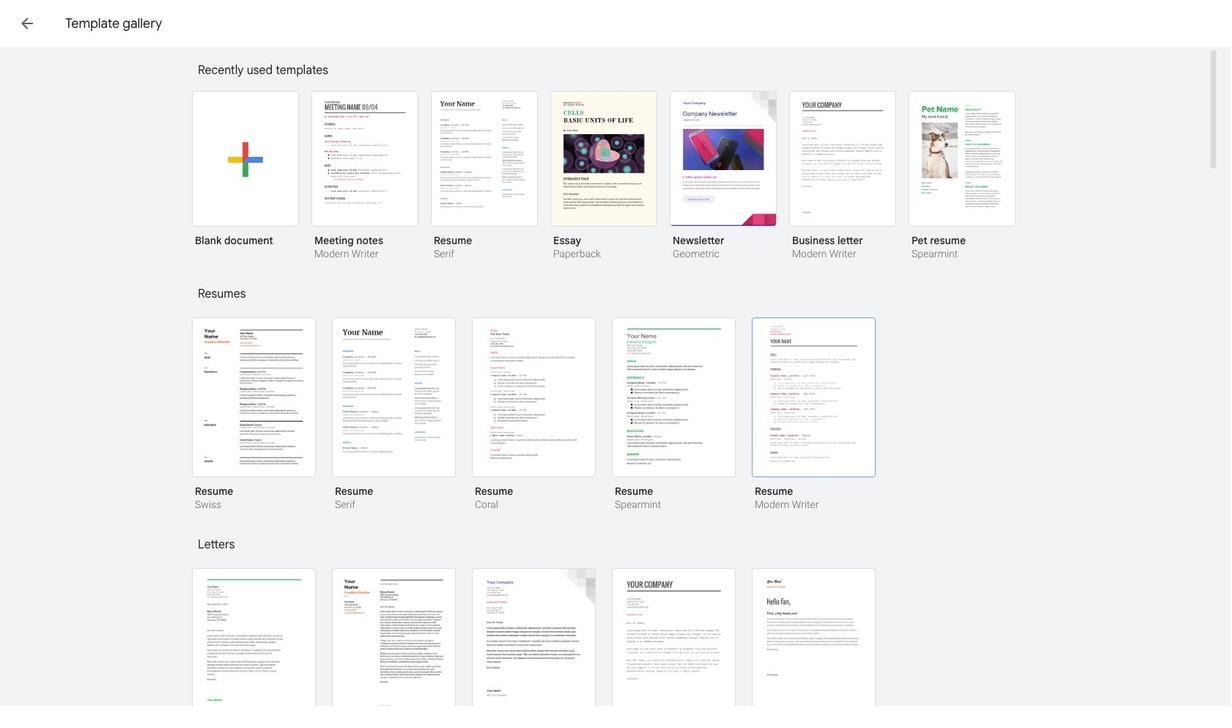 Task type: describe. For each thing, give the bounding box(es) containing it.
1 list box from the top
[[192, 88, 1035, 279]]

3 list box from the top
[[192, 568, 1035, 706]]



Task type: locate. For each thing, give the bounding box(es) containing it.
1 vertical spatial list box
[[192, 318, 1035, 530]]

back image
[[18, 15, 36, 32]]

2 vertical spatial list box
[[192, 568, 1035, 706]]

option
[[192, 91, 299, 257], [312, 91, 419, 262], [431, 91, 538, 262], [551, 91, 658, 262], [670, 91, 777, 262], [790, 91, 897, 262], [909, 91, 1016, 262], [192, 318, 316, 513], [332, 318, 456, 513], [472, 318, 596, 513], [612, 318, 736, 513], [752, 318, 876, 513], [192, 568, 316, 706], [332, 568, 456, 706], [472, 568, 596, 706], [612, 568, 736, 706], [752, 568, 876, 706]]

list box
[[192, 88, 1035, 279], [192, 318, 1035, 530], [192, 568, 1035, 706]]

2 list box from the top
[[192, 318, 1035, 530]]

0 vertical spatial list box
[[192, 88, 1035, 279]]

choose template dialog dialog
[[0, 0, 1232, 706]]



Task type: vqa. For each thing, say whether or not it's contained in the screenshot.
2.
no



